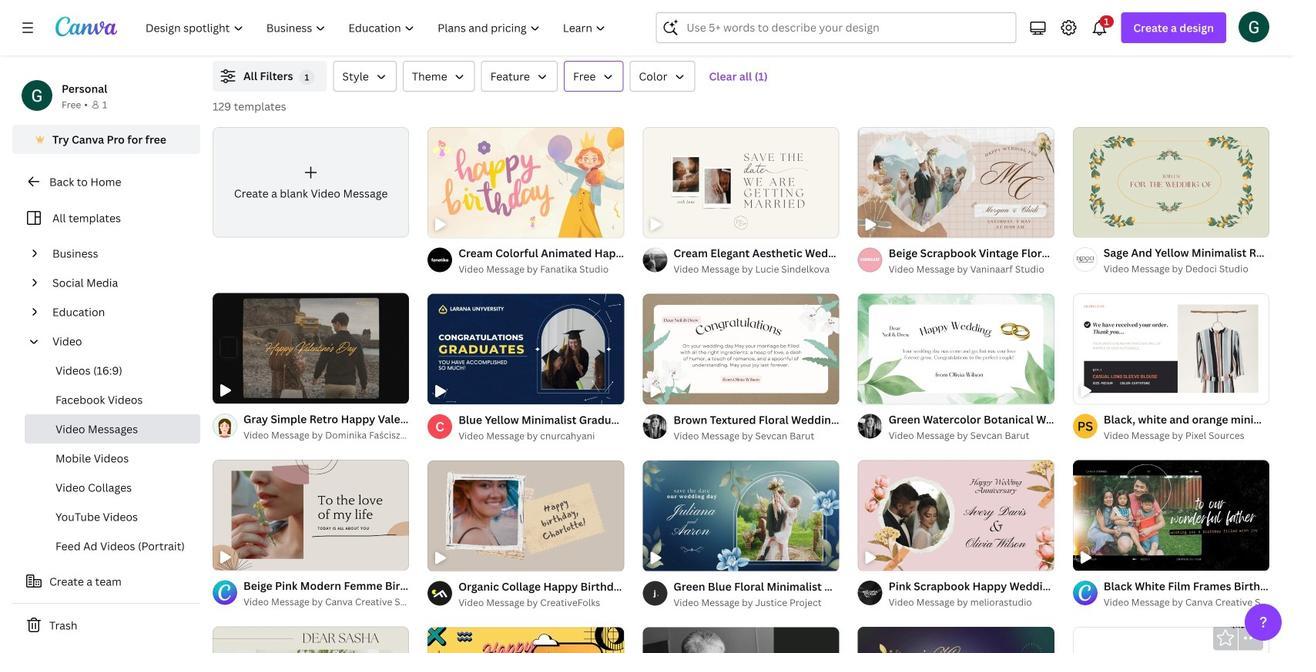 Task type: locate. For each thing, give the bounding box(es) containing it.
create a blank video message element
[[213, 127, 409, 238]]

None search field
[[656, 12, 1017, 43]]



Task type: describe. For each thing, give the bounding box(es) containing it.
video message template image
[[1015, 0, 1270, 42]]

cnurcahyani image
[[428, 415, 453, 439]]

greg robinson image
[[1239, 11, 1270, 42]]

green watercolor botanical wedding video message image
[[858, 294, 1055, 404]]

cnurcahyani element
[[428, 415, 453, 439]]

pixel sources image
[[1073, 414, 1098, 439]]

sage and yellow minimalist rustic wedding video message image
[[1073, 127, 1270, 238]]

pixel sources element
[[1073, 414, 1098, 439]]

top level navigation element
[[136, 12, 619, 43]]

Search search field
[[687, 13, 1007, 42]]

1 filter options selected element
[[299, 70, 315, 85]]



Task type: vqa. For each thing, say whether or not it's contained in the screenshot.
Green Watercolor Botanical Wedding Video Message image
yes



